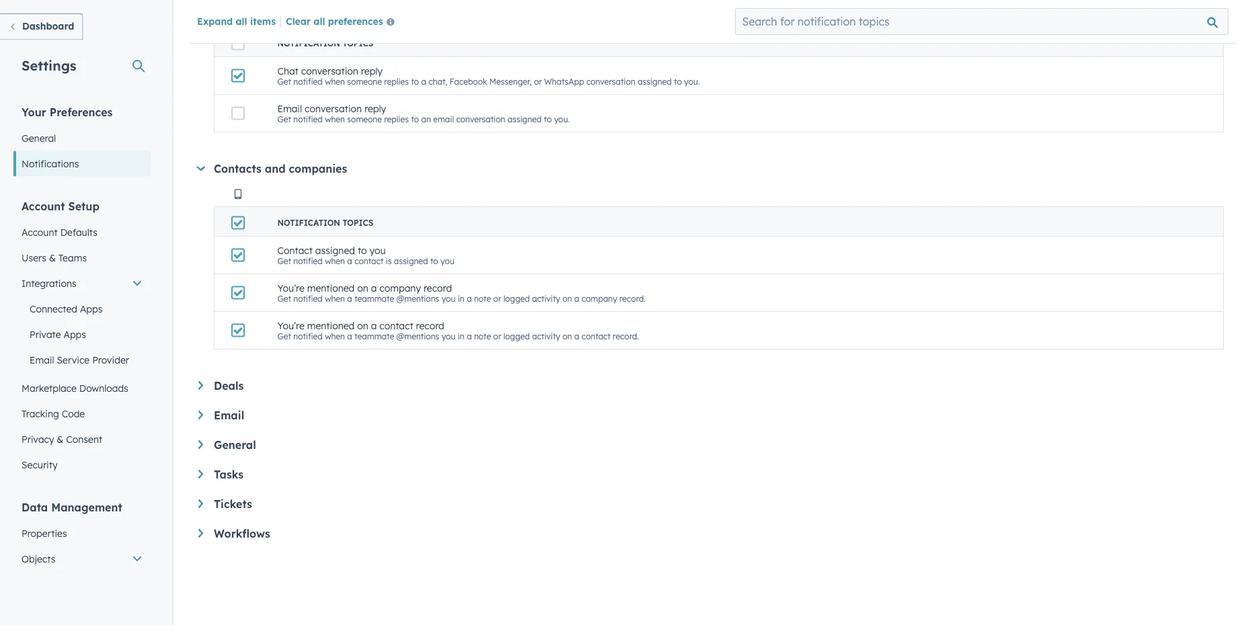Task type: vqa. For each thing, say whether or not it's contained in the screenshot.
for inside the SET YOUR LOGO AND COLORS FOR TOOLS WHERE YOU CAN SHOW YOUR BRANDING. THESE SETTINGS WILL HELP YOU QUICKLY CHOOSE BRAND OPTIONS WHEN CREATING PUBLIC FACING CONTENT.
no



Task type: describe. For each thing, give the bounding box(es) containing it.
or for you're mentioned on a contact record
[[494, 332, 502, 342]]

caret image for workflows
[[198, 530, 203, 538]]

someone for email conversation reply
[[347, 114, 382, 124]]

consent
[[66, 434, 102, 445]]

account defaults link
[[13, 220, 151, 245]]

private apps
[[30, 329, 86, 340]]

caret image for contacts and companies
[[197, 166, 205, 171]]

facebook
[[450, 77, 487, 87]]

note for you're mentioned on a contact record
[[474, 332, 491, 342]]

account setup element
[[13, 199, 151, 478]]

in for you're mentioned on a company record
[[458, 294, 465, 304]]

dashboard
[[22, 20, 74, 32]]

assigned inside email conversation reply get notified when someone replies to an email conversation assigned to you.
[[508, 114, 542, 124]]

objects
[[22, 553, 55, 565]]

assigned inside chat conversation reply get notified when someone replies to a chat, facebook messenger, or whatsapp conversation assigned to you.
[[638, 77, 672, 87]]

notification for assigned
[[278, 218, 340, 228]]

privacy & consent link
[[13, 427, 151, 452]]

tracking code link
[[13, 401, 151, 427]]

an
[[422, 114, 431, 124]]

settings
[[22, 57, 76, 74]]

clear all preferences button
[[286, 14, 400, 30]]

data management element
[[13, 500, 151, 626]]

chat
[[278, 65, 299, 77]]

workflows button
[[198, 527, 1225, 541]]

marketplace
[[22, 383, 77, 394]]

tickets
[[214, 498, 252, 511]]

users & teams
[[22, 252, 87, 264]]

tracking
[[22, 408, 59, 420]]

connected apps link
[[13, 296, 151, 322]]

conversation right email
[[456, 114, 506, 124]]

your preferences
[[22, 105, 113, 119]]

notification topics for conversation
[[278, 38, 374, 48]]

contacts
[[214, 162, 262, 176]]

1 vertical spatial general
[[214, 439, 256, 452]]

or for you're mentioned on a company record
[[494, 294, 502, 304]]

expand
[[197, 15, 233, 27]]

topics for conversation
[[343, 38, 374, 48]]

contact inside contact assigned to you get notified when a contact is assigned to you
[[355, 256, 384, 266]]

conversation right whatsapp
[[587, 77, 636, 87]]

security link
[[13, 452, 151, 478]]

is
[[386, 256, 392, 266]]

private apps link
[[13, 322, 151, 348]]

security
[[22, 459, 58, 471]]

all for expand
[[236, 15, 247, 27]]

privacy
[[22, 434, 54, 445]]

data management
[[22, 501, 122, 514]]

& for privacy
[[57, 434, 63, 445]]

defaults
[[60, 226, 98, 238]]

objects button
[[13, 547, 151, 572]]

you for contact assigned to you
[[441, 256, 455, 266]]

companies
[[289, 162, 347, 176]]

teammate for contact
[[355, 332, 394, 342]]

teams
[[58, 252, 87, 264]]

connected apps
[[30, 303, 103, 315]]

replies for chat conversation reply
[[384, 77, 409, 87]]

users & teams link
[[13, 245, 151, 271]]

general link
[[13, 125, 151, 151]]

notifications link
[[13, 151, 151, 177]]

deals
[[214, 379, 244, 393]]

properties link
[[13, 521, 151, 547]]

connected
[[30, 303, 77, 315]]

contact
[[278, 244, 313, 256]]

in for you're mentioned on a contact record
[[458, 332, 465, 342]]

clear all preferences
[[286, 15, 383, 27]]

workflows
[[214, 527, 270, 541]]

expand all items button
[[197, 15, 276, 27]]

clear
[[286, 15, 311, 27]]

email
[[433, 114, 454, 124]]

preferences
[[50, 105, 113, 119]]

activity for you're mentioned on a company record
[[532, 294, 561, 304]]

notified inside you're mentioned on a company record get notified when a teammate @mentions you in a note or logged activity on a company record.
[[293, 294, 323, 304]]

data
[[22, 501, 48, 514]]

marketplace downloads
[[22, 383, 128, 394]]

you're mentioned on a company record get notified when a teammate @mentions you in a note or logged activity on a company record.
[[278, 282, 646, 304]]

whatsapp
[[545, 77, 584, 87]]

notification for conversation
[[278, 38, 340, 48]]

note for you're mentioned on a company record
[[474, 294, 491, 304]]

email service provider
[[30, 354, 129, 366]]

get inside email conversation reply get notified when someone replies to an email conversation assigned to you.
[[278, 114, 291, 124]]

properties
[[22, 528, 67, 540]]

users
[[22, 252, 46, 264]]

account setup
[[22, 199, 99, 213]]

notifications
[[22, 158, 79, 170]]

tickets button
[[198, 498, 1225, 511]]

dashboard link
[[0, 13, 83, 40]]

get inside contact assigned to you get notified when a contact is assigned to you
[[278, 256, 291, 266]]

messenger,
[[490, 77, 532, 87]]

reply for email conversation reply
[[365, 102, 386, 114]]

conversation right chat
[[301, 65, 359, 77]]

your
[[22, 105, 46, 119]]

notified inside email conversation reply get notified when someone replies to an email conversation assigned to you.
[[293, 114, 323, 124]]

privacy & consent
[[22, 434, 102, 445]]

mentioned for company
[[307, 282, 355, 294]]

caret image for tasks
[[198, 470, 203, 479]]

get inside you're mentioned on a contact record get notified when a teammate @mentions you in a note or logged activity on a contact record.
[[278, 332, 291, 342]]



Task type: locate. For each thing, give the bounding box(es) containing it.
1 note from the top
[[474, 294, 491, 304]]

caret image for deals
[[198, 381, 203, 390]]

1 activity from the top
[[532, 294, 561, 304]]

1 vertical spatial in
[[458, 332, 465, 342]]

when inside chat conversation reply get notified when someone replies to a chat, facebook messenger, or whatsapp conversation assigned to you.
[[325, 77, 345, 87]]

record. for you're mentioned on a company record
[[620, 294, 646, 304]]

@mentions for contact
[[397, 332, 440, 342]]

contact assigned to you get notified when a contact is assigned to you
[[278, 244, 455, 266]]

you.
[[684, 77, 700, 87], [554, 114, 570, 124]]

caret image inside the general dropdown button
[[198, 441, 203, 449]]

1 someone from the top
[[347, 77, 382, 87]]

note inside you're mentioned on a contact record get notified when a teammate @mentions you in a note or logged activity on a contact record.
[[474, 332, 491, 342]]

0 vertical spatial notification
[[278, 38, 340, 48]]

1 vertical spatial teammate
[[355, 332, 394, 342]]

reply down preferences
[[361, 65, 383, 77]]

1 mentioned from the top
[[307, 282, 355, 294]]

1 vertical spatial or
[[494, 294, 502, 304]]

0 vertical spatial someone
[[347, 77, 382, 87]]

1 logged from the top
[[504, 294, 530, 304]]

you're
[[278, 282, 305, 294], [278, 320, 305, 332]]

2 all from the left
[[314, 15, 325, 27]]

0 vertical spatial you're
[[278, 282, 305, 294]]

2 horizontal spatial email
[[278, 102, 302, 114]]

topics
[[343, 38, 374, 48], [343, 218, 374, 228]]

&
[[49, 252, 56, 264], [57, 434, 63, 445]]

logged inside you're mentioned on a company record get notified when a teammate @mentions you in a note or logged activity on a company record.
[[504, 294, 530, 304]]

you
[[370, 244, 386, 256], [441, 256, 455, 266], [442, 294, 456, 304], [442, 332, 456, 342]]

company
[[380, 282, 421, 294], [582, 294, 617, 304]]

tracking code
[[22, 408, 85, 420]]

& right privacy
[[57, 434, 63, 445]]

all
[[236, 15, 247, 27], [314, 15, 325, 27]]

general up tasks
[[214, 439, 256, 452]]

notification topics
[[278, 38, 374, 48], [278, 218, 374, 228]]

caret image inside the email dropdown button
[[198, 411, 203, 420]]

1 horizontal spatial general
[[214, 439, 256, 452]]

1 horizontal spatial you.
[[684, 77, 700, 87]]

1 horizontal spatial company
[[582, 294, 617, 304]]

items
[[250, 15, 276, 27]]

notified
[[293, 77, 323, 87], [293, 114, 323, 124], [293, 256, 323, 266], [293, 294, 323, 304], [293, 332, 323, 342]]

0 vertical spatial teammate
[[355, 294, 394, 304]]

1 @mentions from the top
[[397, 294, 440, 304]]

notified inside you're mentioned on a contact record get notified when a teammate @mentions you in a note or logged activity on a contact record.
[[293, 332, 323, 342]]

0 horizontal spatial all
[[236, 15, 247, 27]]

apps down integrations button
[[80, 303, 103, 315]]

someone for chat conversation reply
[[347, 77, 382, 87]]

1 vertical spatial email
[[30, 354, 54, 366]]

when inside email conversation reply get notified when someone replies to an email conversation assigned to you.
[[325, 114, 345, 124]]

record.
[[620, 294, 646, 304], [613, 332, 639, 342]]

1 vertical spatial topics
[[343, 218, 374, 228]]

your preferences element
[[13, 105, 151, 177]]

1 vertical spatial someone
[[347, 114, 382, 124]]

@mentions up you're mentioned on a contact record get notified when a teammate @mentions you in a note or logged activity on a contact record. at the bottom of page
[[397, 294, 440, 304]]

reply
[[361, 65, 383, 77], [365, 102, 386, 114]]

3 get from the top
[[278, 256, 291, 266]]

1 topics from the top
[[343, 38, 374, 48]]

0 vertical spatial record.
[[620, 294, 646, 304]]

2 note from the top
[[474, 332, 491, 342]]

a
[[422, 77, 427, 87], [347, 256, 352, 266], [371, 282, 377, 294], [347, 294, 352, 304], [467, 294, 472, 304], [575, 294, 580, 304], [371, 320, 377, 332], [347, 332, 352, 342], [467, 332, 472, 342], [575, 332, 580, 342]]

notification up contact
[[278, 218, 340, 228]]

management
[[51, 501, 122, 514]]

you're mentioned on a contact record get notified when a teammate @mentions you in a note or logged activity on a contact record.
[[278, 320, 639, 342]]

replies for email conversation reply
[[384, 114, 409, 124]]

replies inside chat conversation reply get notified when someone replies to a chat, facebook messenger, or whatsapp conversation assigned to you.
[[384, 77, 409, 87]]

1 vertical spatial mentioned
[[307, 320, 355, 332]]

0 horizontal spatial company
[[380, 282, 421, 294]]

@mentions
[[397, 294, 440, 304], [397, 332, 440, 342]]

4 when from the top
[[325, 294, 345, 304]]

you inside you're mentioned on a contact record get notified when a teammate @mentions you in a note or logged activity on a contact record.
[[442, 332, 456, 342]]

1 get from the top
[[278, 77, 291, 87]]

notified inside contact assigned to you get notified when a contact is assigned to you
[[293, 256, 323, 266]]

0 vertical spatial or
[[534, 77, 542, 87]]

reply inside chat conversation reply get notified when someone replies to a chat, facebook messenger, or whatsapp conversation assigned to you.
[[361, 65, 383, 77]]

@mentions inside you're mentioned on a company record get notified when a teammate @mentions you in a note or logged activity on a company record.
[[397, 294, 440, 304]]

mentioned inside you're mentioned on a contact record get notified when a teammate @mentions you in a note or logged activity on a contact record.
[[307, 320, 355, 332]]

& for users
[[49, 252, 56, 264]]

you inside you're mentioned on a company record get notified when a teammate @mentions you in a note or logged activity on a company record.
[[442, 294, 456, 304]]

mentioned
[[307, 282, 355, 294], [307, 320, 355, 332]]

caret image left deals
[[198, 381, 203, 390]]

0 vertical spatial logged
[[504, 294, 530, 304]]

account up users
[[22, 226, 58, 238]]

1 notification from the top
[[278, 38, 340, 48]]

account for account setup
[[22, 199, 65, 213]]

1 horizontal spatial all
[[314, 15, 325, 27]]

when inside contact assigned to you get notified when a contact is assigned to you
[[325, 256, 345, 266]]

1 notification topics from the top
[[278, 38, 374, 48]]

caret image left tickets
[[198, 500, 203, 509]]

note down you're mentioned on a company record get notified when a teammate @mentions you in a note or logged activity on a company record.
[[474, 332, 491, 342]]

@mentions for company
[[397, 294, 440, 304]]

tasks
[[214, 468, 244, 482]]

contacts and companies
[[214, 162, 347, 176]]

a inside chat conversation reply get notified when someone replies to a chat, facebook messenger, or whatsapp conversation assigned to you.
[[422, 77, 427, 87]]

3 when from the top
[[325, 256, 345, 266]]

apps for connected apps
[[80, 303, 103, 315]]

teammate
[[355, 294, 394, 304], [355, 332, 394, 342]]

get inside chat conversation reply get notified when someone replies to a chat, facebook messenger, or whatsapp conversation assigned to you.
[[278, 77, 291, 87]]

caret image
[[198, 381, 203, 390], [198, 500, 203, 509]]

logged
[[504, 294, 530, 304], [504, 332, 530, 342]]

record. inside you're mentioned on a contact record get notified when a teammate @mentions you in a note or logged activity on a contact record.
[[613, 332, 639, 342]]

logged for you're mentioned on a contact record
[[504, 332, 530, 342]]

a inside contact assigned to you get notified when a contact is assigned to you
[[347, 256, 352, 266]]

0 vertical spatial caret image
[[198, 381, 203, 390]]

on
[[357, 282, 369, 294], [563, 294, 572, 304], [357, 320, 369, 332], [563, 332, 572, 342]]

@mentions down you're mentioned on a company record get notified when a teammate @mentions you in a note or logged activity on a company record.
[[397, 332, 440, 342]]

1 when from the top
[[325, 77, 345, 87]]

record. inside you're mentioned on a company record get notified when a teammate @mentions you in a note or logged activity on a company record.
[[620, 294, 646, 304]]

topics up contact assigned to you get notified when a contact is assigned to you
[[343, 218, 374, 228]]

mentioned for contact
[[307, 320, 355, 332]]

1 vertical spatial notification
[[278, 218, 340, 228]]

conversation up companies
[[305, 102, 362, 114]]

0 vertical spatial replies
[[384, 77, 409, 87]]

in inside you're mentioned on a company record get notified when a teammate @mentions you in a note or logged activity on a company record.
[[458, 294, 465, 304]]

teammate for company
[[355, 294, 394, 304]]

someone left an
[[347, 114, 382, 124]]

1 vertical spatial @mentions
[[397, 332, 440, 342]]

record inside you're mentioned on a contact record get notified when a teammate @mentions you in a note or logged activity on a contact record.
[[416, 320, 445, 332]]

2 someone from the top
[[347, 114, 382, 124]]

topics for assigned
[[343, 218, 374, 228]]

apps for private apps
[[64, 329, 86, 340]]

2 vertical spatial or
[[494, 332, 502, 342]]

0 vertical spatial general
[[22, 132, 56, 144]]

in
[[458, 294, 465, 304], [458, 332, 465, 342]]

2 notification from the top
[[278, 218, 340, 228]]

1 vertical spatial reply
[[365, 102, 386, 114]]

2 topics from the top
[[343, 218, 374, 228]]

you for you're mentioned on a contact record
[[442, 332, 456, 342]]

general down your
[[22, 132, 56, 144]]

preferences
[[328, 15, 383, 27]]

you're inside you're mentioned on a contact record get notified when a teammate @mentions you in a note or logged activity on a contact record.
[[278, 320, 305, 332]]

caret image for tickets
[[198, 500, 203, 509]]

0 vertical spatial note
[[474, 294, 491, 304]]

1 caret image from the top
[[198, 381, 203, 390]]

contacts and companies button
[[196, 162, 1225, 176]]

all right clear at left top
[[314, 15, 325, 27]]

activity inside you're mentioned on a contact record get notified when a teammate @mentions you in a note or logged activity on a contact record.
[[532, 332, 561, 342]]

apps up service
[[64, 329, 86, 340]]

apps
[[80, 303, 103, 315], [64, 329, 86, 340]]

1 horizontal spatial email
[[214, 409, 244, 423]]

0 vertical spatial in
[[458, 294, 465, 304]]

in inside you're mentioned on a contact record get notified when a teammate @mentions you in a note or logged activity on a contact record.
[[458, 332, 465, 342]]

or inside you're mentioned on a contact record get notified when a teammate @mentions you in a note or logged activity on a contact record.
[[494, 332, 502, 342]]

replies inside email conversation reply get notified when someone replies to an email conversation assigned to you.
[[384, 114, 409, 124]]

4 get from the top
[[278, 294, 291, 304]]

integrations button
[[13, 271, 151, 296]]

1 horizontal spatial &
[[57, 434, 63, 445]]

email inside account setup element
[[30, 354, 54, 366]]

email down deals
[[214, 409, 244, 423]]

all inside button
[[314, 15, 325, 27]]

note up you're mentioned on a contact record get notified when a teammate @mentions you in a note or logged activity on a contact record. at the bottom of page
[[474, 294, 491, 304]]

email button
[[198, 409, 1225, 423]]

to
[[411, 77, 419, 87], [674, 77, 682, 87], [411, 114, 419, 124], [544, 114, 552, 124], [358, 244, 367, 256], [431, 256, 438, 266]]

general
[[22, 132, 56, 144], [214, 439, 256, 452]]

2 caret image from the top
[[198, 500, 203, 509]]

account for account defaults
[[22, 226, 58, 238]]

2 logged from the top
[[504, 332, 530, 342]]

replies left the chat, in the left of the page
[[384, 77, 409, 87]]

replies left an
[[384, 114, 409, 124]]

note inside you're mentioned on a company record get notified when a teammate @mentions you in a note or logged activity on a company record.
[[474, 294, 491, 304]]

you're for you're mentioned on a company record
[[278, 282, 305, 294]]

contact
[[355, 256, 384, 266], [380, 320, 414, 332], [582, 332, 611, 342]]

email down chat
[[278, 102, 302, 114]]

notification topics up contact
[[278, 218, 374, 228]]

activity
[[532, 294, 561, 304], [532, 332, 561, 342]]

someone
[[347, 77, 382, 87], [347, 114, 382, 124]]

Search for notification topics search field
[[735, 8, 1229, 35]]

notification topics down clear all preferences
[[278, 38, 374, 48]]

& right users
[[49, 252, 56, 264]]

1 vertical spatial you're
[[278, 320, 305, 332]]

1 vertical spatial apps
[[64, 329, 86, 340]]

1 all from the left
[[236, 15, 247, 27]]

private
[[30, 329, 61, 340]]

2 teammate from the top
[[355, 332, 394, 342]]

1 vertical spatial caret image
[[198, 500, 203, 509]]

teammate inside you're mentioned on a contact record get notified when a teammate @mentions you in a note or logged activity on a contact record.
[[355, 332, 394, 342]]

you. inside chat conversation reply get notified when someone replies to a chat, facebook messenger, or whatsapp conversation assigned to you.
[[684, 77, 700, 87]]

email down private
[[30, 354, 54, 366]]

setup
[[68, 199, 99, 213]]

email service provider link
[[13, 348, 151, 373]]

0 vertical spatial apps
[[80, 303, 103, 315]]

someone inside email conversation reply get notified when someone replies to an email conversation assigned to you.
[[347, 114, 382, 124]]

when
[[325, 77, 345, 87], [325, 114, 345, 124], [325, 256, 345, 266], [325, 294, 345, 304], [325, 332, 345, 342]]

email inside email conversation reply get notified when someone replies to an email conversation assigned to you.
[[278, 102, 302, 114]]

@mentions inside you're mentioned on a contact record get notified when a teammate @mentions you in a note or logged activity on a contact record.
[[397, 332, 440, 342]]

0 vertical spatial mentioned
[[307, 282, 355, 294]]

conversation
[[301, 65, 359, 77], [587, 77, 636, 87], [305, 102, 362, 114], [456, 114, 506, 124]]

1 vertical spatial notification topics
[[278, 218, 374, 228]]

assigned
[[638, 77, 672, 87], [508, 114, 542, 124], [315, 244, 355, 256], [394, 256, 428, 266]]

or down you're mentioned on a company record get notified when a teammate @mentions you in a note or logged activity on a company record.
[[494, 332, 502, 342]]

5 when from the top
[[325, 332, 345, 342]]

caret image inside 'deals' dropdown button
[[198, 381, 203, 390]]

record inside you're mentioned on a company record get notified when a teammate @mentions you in a note or logged activity on a company record.
[[424, 282, 452, 294]]

1 vertical spatial record.
[[613, 332, 639, 342]]

email for email service provider
[[30, 354, 54, 366]]

when inside you're mentioned on a company record get notified when a teammate @mentions you in a note or logged activity on a company record.
[[325, 294, 345, 304]]

someone down preferences
[[347, 77, 382, 87]]

0 horizontal spatial you.
[[554, 114, 570, 124]]

general inside 'link'
[[22, 132, 56, 144]]

caret image for general
[[198, 441, 203, 449]]

email for email
[[214, 409, 244, 423]]

or inside you're mentioned on a company record get notified when a teammate @mentions you in a note or logged activity on a company record.
[[494, 294, 502, 304]]

0 vertical spatial notification topics
[[278, 38, 374, 48]]

0 vertical spatial &
[[49, 252, 56, 264]]

chat,
[[429, 77, 448, 87]]

service
[[57, 354, 90, 366]]

downloads
[[79, 383, 128, 394]]

1 account from the top
[[22, 199, 65, 213]]

you. inside email conversation reply get notified when someone replies to an email conversation assigned to you.
[[554, 114, 570, 124]]

reply left an
[[365, 102, 386, 114]]

caret image inside tasks dropdown button
[[198, 470, 203, 479]]

chat conversation reply get notified when someone replies to a chat, facebook messenger, or whatsapp conversation assigned to you.
[[278, 65, 700, 87]]

record down you're mentioned on a company record get notified when a teammate @mentions you in a note or logged activity on a company record.
[[416, 320, 445, 332]]

1 notified from the top
[[293, 77, 323, 87]]

teammate inside you're mentioned on a company record get notified when a teammate @mentions you in a note or logged activity on a company record.
[[355, 294, 394, 304]]

and
[[265, 162, 286, 176]]

1 vertical spatial account
[[22, 226, 58, 238]]

activity for you're mentioned on a contact record
[[532, 332, 561, 342]]

1 teammate from the top
[[355, 294, 394, 304]]

reply for chat conversation reply
[[361, 65, 383, 77]]

provider
[[92, 354, 129, 366]]

1 vertical spatial logged
[[504, 332, 530, 342]]

0 vertical spatial @mentions
[[397, 294, 440, 304]]

0 horizontal spatial email
[[30, 354, 54, 366]]

2 in from the top
[[458, 332, 465, 342]]

1 vertical spatial record
[[416, 320, 445, 332]]

when inside you're mentioned on a contact record get notified when a teammate @mentions you in a note or logged activity on a contact record.
[[325, 332, 345, 342]]

0 vertical spatial record
[[424, 282, 452, 294]]

or inside chat conversation reply get notified when someone replies to a chat, facebook messenger, or whatsapp conversation assigned to you.
[[534, 77, 542, 87]]

expand all items
[[197, 15, 276, 27]]

2 activity from the top
[[532, 332, 561, 342]]

marketplace downloads link
[[13, 376, 151, 401]]

or
[[534, 77, 542, 87], [494, 294, 502, 304], [494, 332, 502, 342]]

0 vertical spatial account
[[22, 199, 65, 213]]

2 notification topics from the top
[[278, 218, 374, 228]]

general button
[[198, 439, 1225, 452]]

1 vertical spatial activity
[[532, 332, 561, 342]]

caret image for email
[[198, 411, 203, 420]]

notification down clear at left top
[[278, 38, 340, 48]]

all for clear
[[314, 15, 325, 27]]

2 @mentions from the top
[[397, 332, 440, 342]]

caret image inside contacts and companies dropdown button
[[197, 166, 205, 171]]

in up you're mentioned on a contact record get notified when a teammate @mentions you in a note or logged activity on a contact record. at the bottom of page
[[458, 294, 465, 304]]

1 you're from the top
[[278, 282, 305, 294]]

0 vertical spatial topics
[[343, 38, 374, 48]]

record for you're mentioned on a company record
[[424, 282, 452, 294]]

deals button
[[198, 379, 1225, 393]]

activity inside you're mentioned on a company record get notified when a teammate @mentions you in a note or logged activity on a company record.
[[532, 294, 561, 304]]

reply inside email conversation reply get notified when someone replies to an email conversation assigned to you.
[[365, 102, 386, 114]]

4 notified from the top
[[293, 294, 323, 304]]

0 vertical spatial email
[[278, 102, 302, 114]]

5 notified from the top
[[293, 332, 323, 342]]

notified inside chat conversation reply get notified when someone replies to a chat, facebook messenger, or whatsapp conversation assigned to you.
[[293, 77, 323, 87]]

caret image inside tickets dropdown button
[[198, 500, 203, 509]]

code
[[62, 408, 85, 420]]

0 horizontal spatial &
[[49, 252, 56, 264]]

record for you're mentioned on a contact record
[[416, 320, 445, 332]]

2 notified from the top
[[293, 114, 323, 124]]

5 get from the top
[[278, 332, 291, 342]]

notification
[[278, 38, 340, 48], [278, 218, 340, 228]]

2 when from the top
[[325, 114, 345, 124]]

email conversation reply get notified when someone replies to an email conversation assigned to you.
[[278, 102, 570, 124]]

2 mentioned from the top
[[307, 320, 355, 332]]

1 replies from the top
[[384, 77, 409, 87]]

2 get from the top
[[278, 114, 291, 124]]

get inside you're mentioned on a company record get notified when a teammate @mentions you in a note or logged activity on a company record.
[[278, 294, 291, 304]]

caret image
[[197, 166, 205, 171], [198, 411, 203, 420], [198, 441, 203, 449], [198, 470, 203, 479], [198, 530, 203, 538]]

2 vertical spatial email
[[214, 409, 244, 423]]

mentioned inside you're mentioned on a company record get notified when a teammate @mentions you in a note or logged activity on a company record.
[[307, 282, 355, 294]]

or up you're mentioned on a contact record get notified when a teammate @mentions you in a note or logged activity on a contact record. at the bottom of page
[[494, 294, 502, 304]]

1 vertical spatial replies
[[384, 114, 409, 124]]

2 account from the top
[[22, 226, 58, 238]]

0 vertical spatial you.
[[684, 77, 700, 87]]

account
[[22, 199, 65, 213], [22, 226, 58, 238]]

topics down preferences
[[343, 38, 374, 48]]

or left whatsapp
[[534, 77, 542, 87]]

logged inside you're mentioned on a contact record get notified when a teammate @mentions you in a note or logged activity on a contact record.
[[504, 332, 530, 342]]

1 in from the top
[[458, 294, 465, 304]]

1 vertical spatial you.
[[554, 114, 570, 124]]

2 replies from the top
[[384, 114, 409, 124]]

you're for you're mentioned on a contact record
[[278, 320, 305, 332]]

0 vertical spatial reply
[[361, 65, 383, 77]]

tasks button
[[198, 468, 1225, 482]]

3 notified from the top
[[293, 256, 323, 266]]

account defaults
[[22, 226, 98, 238]]

notification topics for assigned
[[278, 218, 374, 228]]

record up you're mentioned on a contact record get notified when a teammate @mentions you in a note or logged activity on a contact record. at the bottom of page
[[424, 282, 452, 294]]

1 vertical spatial &
[[57, 434, 63, 445]]

email
[[278, 102, 302, 114], [30, 354, 54, 366], [214, 409, 244, 423]]

account up account defaults
[[22, 199, 65, 213]]

all left items
[[236, 15, 247, 27]]

someone inside chat conversation reply get notified when someone replies to a chat, facebook messenger, or whatsapp conversation assigned to you.
[[347, 77, 382, 87]]

integrations
[[22, 278, 76, 289]]

in down you're mentioned on a company record get notified when a teammate @mentions you in a note or logged activity on a company record.
[[458, 332, 465, 342]]

0 vertical spatial activity
[[532, 294, 561, 304]]

logged for you're mentioned on a company record
[[504, 294, 530, 304]]

you're inside you're mentioned on a company record get notified when a teammate @mentions you in a note or logged activity on a company record.
[[278, 282, 305, 294]]

caret image inside workflows dropdown button
[[198, 530, 203, 538]]

0 horizontal spatial general
[[22, 132, 56, 144]]

email for email conversation reply get notified when someone replies to an email conversation assigned to you.
[[278, 102, 302, 114]]

record. for you're mentioned on a contact record
[[613, 332, 639, 342]]

1 vertical spatial note
[[474, 332, 491, 342]]

2 you're from the top
[[278, 320, 305, 332]]

you for you're mentioned on a company record
[[442, 294, 456, 304]]



